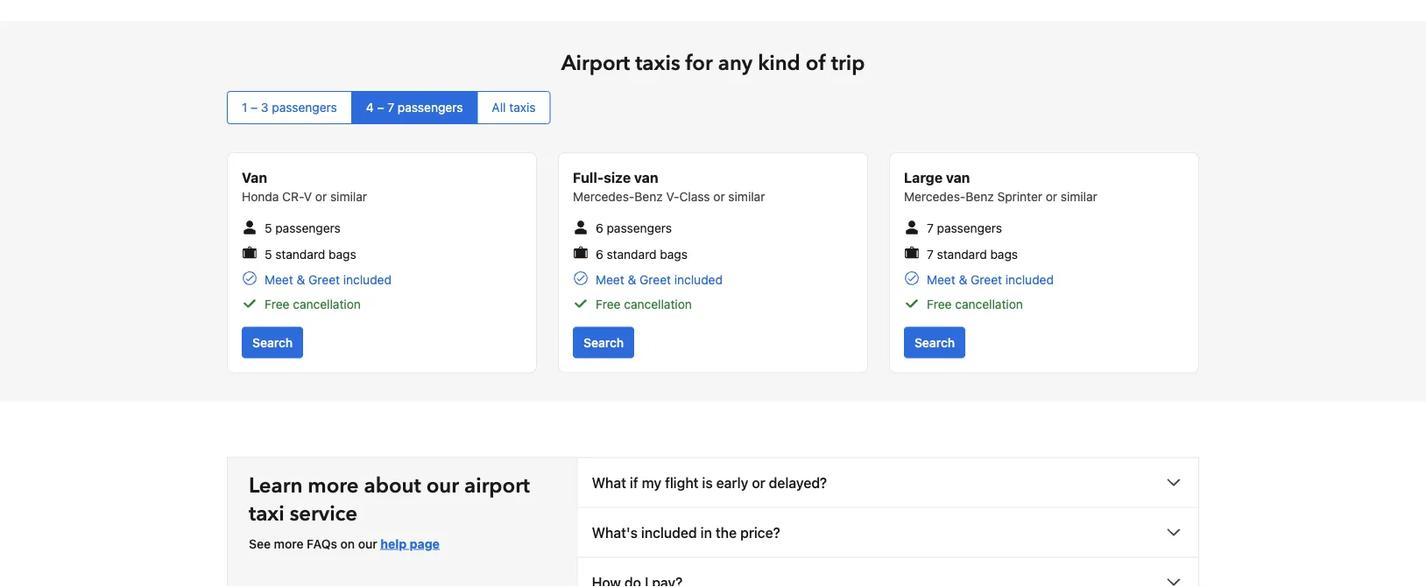 Task type: locate. For each thing, give the bounding box(es) containing it.
greet down the 6 standard bags
[[640, 273, 671, 287]]

2 – from the left
[[377, 100, 384, 115]]

or right "v"
[[315, 190, 327, 204]]

0 horizontal spatial standard
[[275, 247, 325, 261]]

1 horizontal spatial free cancellation
[[596, 297, 692, 312]]

1 greet from the left
[[308, 273, 340, 287]]

1 horizontal spatial our
[[426, 472, 459, 501]]

2 search button from the left
[[573, 327, 634, 359]]

2 meet & greet included from the left
[[596, 273, 723, 287]]

6 for 6 passengers
[[596, 221, 603, 236]]

3 search button from the left
[[904, 327, 966, 359]]

free cancellation down the 6 standard bags
[[596, 297, 692, 312]]

& down the 6 standard bags
[[628, 273, 636, 287]]

1 mercedes- from the left
[[573, 190, 635, 204]]

large
[[904, 170, 943, 186]]

taxis inside sort results by element
[[509, 100, 536, 115]]

1 horizontal spatial similar
[[728, 190, 765, 204]]

bags
[[329, 247, 356, 261], [660, 247, 688, 261], [990, 247, 1018, 261]]

taxis right all
[[509, 100, 536, 115]]

free for mercedes-
[[927, 297, 952, 312]]

free down 7 standard bags
[[927, 297, 952, 312]]

cr-
[[282, 190, 304, 204]]

2 horizontal spatial meet
[[927, 273, 956, 287]]

taxi
[[249, 500, 284, 529]]

taxis left for
[[635, 49, 680, 78]]

1 horizontal spatial standard
[[607, 247, 657, 261]]

meet
[[265, 273, 293, 287], [596, 273, 624, 287], [927, 273, 956, 287]]

0 horizontal spatial bags
[[329, 247, 356, 261]]

meet & greet included down 7 standard bags
[[927, 273, 1054, 287]]

2 horizontal spatial &
[[959, 273, 967, 287]]

0 horizontal spatial taxis
[[509, 100, 536, 115]]

2 horizontal spatial meet & greet included
[[927, 273, 1054, 287]]

cancellation
[[293, 297, 361, 312], [624, 297, 692, 312], [955, 297, 1023, 312]]

2 van from the left
[[946, 170, 970, 186]]

0 horizontal spatial search button
[[242, 327, 303, 359]]

0 horizontal spatial –
[[251, 100, 258, 115]]

7 up 7 standard bags
[[927, 221, 934, 236]]

meet & greet included for mercedes-
[[927, 273, 1054, 287]]

passengers for full-size van
[[607, 221, 672, 236]]

meet for mercedes-
[[927, 273, 956, 287]]

van right large
[[946, 170, 970, 186]]

my
[[642, 475, 661, 492]]

passengers up 7 standard bags
[[937, 221, 1002, 236]]

7 for 7 standard bags
[[927, 247, 934, 261]]

0 horizontal spatial more
[[274, 537, 304, 552]]

1 vertical spatial 6
[[596, 247, 603, 261]]

2 horizontal spatial search
[[915, 336, 955, 350]]

airport
[[464, 472, 530, 501]]

3 search from the left
[[915, 336, 955, 350]]

van honda cr-v or similar
[[242, 170, 367, 204]]

3 cancellation from the left
[[955, 297, 1023, 312]]

or inside what if my flight is early or delayed? dropdown button
[[752, 475, 765, 492]]

kind
[[758, 49, 801, 78]]

3 meet from the left
[[927, 273, 956, 287]]

1 meet from the left
[[265, 273, 293, 287]]

0 vertical spatial taxis
[[635, 49, 680, 78]]

passengers right 4
[[398, 100, 463, 115]]

van right size
[[634, 170, 658, 186]]

search button
[[242, 327, 303, 359], [573, 327, 634, 359], [904, 327, 966, 359]]

2 vertical spatial 7
[[927, 247, 934, 261]]

meet down the 6 standard bags
[[596, 273, 624, 287]]

0 horizontal spatial greet
[[308, 273, 340, 287]]

2 horizontal spatial free
[[927, 297, 952, 312]]

included down 7 standard bags
[[1006, 273, 1054, 287]]

our right the 'on'
[[358, 537, 377, 552]]

1 horizontal spatial &
[[628, 273, 636, 287]]

1 – from the left
[[251, 100, 258, 115]]

similar right "v"
[[330, 190, 367, 204]]

– right 4
[[377, 100, 384, 115]]

bags down 5 passengers
[[329, 247, 356, 261]]

what if my flight is early or delayed? button
[[578, 459, 1198, 508]]

meet & greet included down the 6 standard bags
[[596, 273, 723, 287]]

3 free from the left
[[927, 297, 952, 312]]

search
[[252, 336, 293, 350], [583, 336, 624, 350], [915, 336, 955, 350]]

1 vertical spatial 7
[[927, 221, 934, 236]]

1 standard from the left
[[275, 247, 325, 261]]

similar
[[330, 190, 367, 204], [728, 190, 765, 204], [1061, 190, 1098, 204]]

benz left v-
[[635, 190, 663, 204]]

learn more about our airport taxi service see more faqs on our help page
[[249, 472, 530, 552]]

3 & from the left
[[959, 273, 967, 287]]

van
[[634, 170, 658, 186], [946, 170, 970, 186]]

6 up the 6 standard bags
[[596, 221, 603, 236]]

2 search from the left
[[583, 336, 624, 350]]

included down the 6 standard bags
[[674, 273, 723, 287]]

3 meet & greet included from the left
[[927, 273, 1054, 287]]

&
[[297, 273, 305, 287], [628, 273, 636, 287], [959, 273, 967, 287]]

2 meet from the left
[[596, 273, 624, 287]]

2 6 from the top
[[596, 247, 603, 261]]

2 horizontal spatial greet
[[971, 273, 1002, 287]]

2 mercedes- from the left
[[904, 190, 966, 204]]

0 horizontal spatial van
[[634, 170, 658, 186]]

1 vertical spatial our
[[358, 537, 377, 552]]

& down 5 standard bags
[[297, 273, 305, 287]]

1 horizontal spatial benz
[[966, 190, 994, 204]]

2 horizontal spatial cancellation
[[955, 297, 1023, 312]]

6 for 6 standard bags
[[596, 247, 603, 261]]

passengers right 3
[[272, 100, 337, 115]]

meet down 7 standard bags
[[927, 273, 956, 287]]

2 horizontal spatial free cancellation
[[927, 297, 1023, 312]]

more right learn
[[308, 472, 359, 501]]

3 standard from the left
[[937, 247, 987, 261]]

passengers up 5 standard bags
[[275, 221, 341, 236]]

1 horizontal spatial greet
[[640, 273, 671, 287]]

similar right the class
[[728, 190, 765, 204]]

our right about
[[426, 472, 459, 501]]

& for cr-
[[297, 273, 305, 287]]

7 right 4
[[387, 100, 394, 115]]

5 down honda
[[265, 221, 272, 236]]

search for mercedes-
[[915, 336, 955, 350]]

1 free cancellation from the left
[[265, 297, 361, 312]]

mercedes-
[[573, 190, 635, 204], [904, 190, 966, 204]]

5
[[265, 221, 272, 236], [265, 247, 272, 261]]

greet for mercedes-
[[971, 273, 1002, 287]]

7 passengers
[[927, 221, 1002, 236]]

mercedes- inside large van mercedes-benz sprinter or similar
[[904, 190, 966, 204]]

our
[[426, 472, 459, 501], [358, 537, 377, 552]]

1 similar from the left
[[330, 190, 367, 204]]

& down 7 standard bags
[[959, 273, 967, 287]]

free cancellation
[[265, 297, 361, 312], [596, 297, 692, 312], [927, 297, 1023, 312]]

meet for cr-
[[265, 273, 293, 287]]

2 horizontal spatial bags
[[990, 247, 1018, 261]]

0 horizontal spatial similar
[[330, 190, 367, 204]]

0 horizontal spatial meet & greet included
[[265, 273, 392, 287]]

0 horizontal spatial free cancellation
[[265, 297, 361, 312]]

passengers
[[272, 100, 337, 115], [398, 100, 463, 115], [275, 221, 341, 236], [607, 221, 672, 236], [937, 221, 1002, 236]]

similar inside van honda cr-v or similar
[[330, 190, 367, 204]]

free cancellation down 5 standard bags
[[265, 297, 361, 312]]

1 5 from the top
[[265, 221, 272, 236]]

1 – 3 passengers
[[242, 100, 337, 115]]

1 horizontal spatial cancellation
[[624, 297, 692, 312]]

1 vertical spatial taxis
[[509, 100, 536, 115]]

more
[[308, 472, 359, 501], [274, 537, 304, 552]]

greet down 5 standard bags
[[308, 273, 340, 287]]

0 vertical spatial our
[[426, 472, 459, 501]]

2 horizontal spatial standard
[[937, 247, 987, 261]]

0 horizontal spatial &
[[297, 273, 305, 287]]

1 horizontal spatial search
[[583, 336, 624, 350]]

cancellation down 7 standard bags
[[955, 297, 1023, 312]]

7 down 7 passengers
[[927, 247, 934, 261]]

2 horizontal spatial search button
[[904, 327, 966, 359]]

standard
[[275, 247, 325, 261], [607, 247, 657, 261], [937, 247, 987, 261]]

1 meet & greet included from the left
[[265, 273, 392, 287]]

search button for cr-
[[242, 327, 303, 359]]

–
[[251, 100, 258, 115], [377, 100, 384, 115]]

size
[[604, 170, 631, 186]]

standard for van
[[607, 247, 657, 261]]

standard down 6 passengers
[[607, 247, 657, 261]]

benz
[[635, 190, 663, 204], [966, 190, 994, 204]]

6 down 6 passengers
[[596, 247, 603, 261]]

sprinter
[[997, 190, 1043, 204]]

– for 3
[[251, 100, 258, 115]]

5 down 5 passengers
[[265, 247, 272, 261]]

1 horizontal spatial van
[[946, 170, 970, 186]]

2 benz from the left
[[966, 190, 994, 204]]

0 horizontal spatial free
[[265, 297, 290, 312]]

0 horizontal spatial benz
[[635, 190, 663, 204]]

3 similar from the left
[[1061, 190, 1098, 204]]

or
[[315, 190, 327, 204], [713, 190, 725, 204], [1046, 190, 1057, 204], [752, 475, 765, 492]]

– right 1
[[251, 100, 258, 115]]

bags down 7 passengers
[[990, 247, 1018, 261]]

3 free cancellation from the left
[[927, 297, 1023, 312]]

1 horizontal spatial meet
[[596, 273, 624, 287]]

0 vertical spatial 7
[[387, 100, 394, 115]]

1 horizontal spatial free
[[596, 297, 621, 312]]

0 horizontal spatial meet
[[265, 273, 293, 287]]

standard for mercedes-
[[937, 247, 987, 261]]

more right see
[[274, 537, 304, 552]]

taxis
[[635, 49, 680, 78], [509, 100, 536, 115]]

all
[[492, 100, 506, 115]]

1 free from the left
[[265, 297, 290, 312]]

2 free from the left
[[596, 297, 621, 312]]

– for 7
[[377, 100, 384, 115]]

0 horizontal spatial search
[[252, 336, 293, 350]]

1 cancellation from the left
[[293, 297, 361, 312]]

passengers for large van
[[937, 221, 1002, 236]]

on
[[340, 537, 355, 552]]

search for cr-
[[252, 336, 293, 350]]

free
[[265, 297, 290, 312], [596, 297, 621, 312], [927, 297, 952, 312]]

bags down 6 passengers
[[660, 247, 688, 261]]

2 greet from the left
[[640, 273, 671, 287]]

1 horizontal spatial meet & greet included
[[596, 273, 723, 287]]

1 horizontal spatial search button
[[573, 327, 634, 359]]

honda
[[242, 190, 279, 204]]

greet down 7 standard bags
[[971, 273, 1002, 287]]

meet & greet included down 5 standard bags
[[265, 273, 392, 287]]

page
[[410, 537, 440, 552]]

v-
[[666, 190, 679, 204]]

standard down 5 passengers
[[275, 247, 325, 261]]

bags for van
[[660, 247, 688, 261]]

0 horizontal spatial mercedes-
[[573, 190, 635, 204]]

included down 5 standard bags
[[343, 273, 392, 287]]

free cancellation down 7 standard bags
[[927, 297, 1023, 312]]

2 free cancellation from the left
[[596, 297, 692, 312]]

2 & from the left
[[628, 273, 636, 287]]

mercedes- down size
[[573, 190, 635, 204]]

the
[[716, 525, 737, 542]]

1 & from the left
[[297, 273, 305, 287]]

cancellation for cr-
[[293, 297, 361, 312]]

benz inside large van mercedes-benz sprinter or similar
[[966, 190, 994, 204]]

taxis for airport
[[635, 49, 680, 78]]

free down 5 standard bags
[[265, 297, 290, 312]]

free down the 6 standard bags
[[596, 297, 621, 312]]

or right sprinter
[[1046, 190, 1057, 204]]

1
[[242, 100, 247, 115]]

included for mercedes-
[[1006, 273, 1054, 287]]

1 horizontal spatial taxis
[[635, 49, 680, 78]]

included left in
[[641, 525, 697, 542]]

2 5 from the top
[[265, 247, 272, 261]]

meet & greet included
[[265, 273, 392, 287], [596, 273, 723, 287], [927, 273, 1054, 287]]

sort results by element
[[227, 91, 1199, 124]]

standard for cr-
[[275, 247, 325, 261]]

6
[[596, 221, 603, 236], [596, 247, 603, 261]]

included
[[343, 273, 392, 287], [674, 273, 723, 287], [1006, 273, 1054, 287], [641, 525, 697, 542]]

2 cancellation from the left
[[624, 297, 692, 312]]

1 horizontal spatial mercedes-
[[904, 190, 966, 204]]

meet down 5 standard bags
[[265, 273, 293, 287]]

3 greet from the left
[[971, 273, 1002, 287]]

mercedes- down large
[[904, 190, 966, 204]]

taxis for all
[[509, 100, 536, 115]]

cancellation down 5 standard bags
[[293, 297, 361, 312]]

2 bags from the left
[[660, 247, 688, 261]]

standard down 7 passengers
[[937, 247, 987, 261]]

2 similar from the left
[[728, 190, 765, 204]]

0 vertical spatial 6
[[596, 221, 603, 236]]

2 standard from the left
[[607, 247, 657, 261]]

0 horizontal spatial cancellation
[[293, 297, 361, 312]]

& for mercedes-
[[959, 273, 967, 287]]

3 bags from the left
[[990, 247, 1018, 261]]

help
[[381, 537, 407, 552]]

what's included in the price? button
[[578, 509, 1198, 558]]

1 search button from the left
[[242, 327, 303, 359]]

similar right sprinter
[[1061, 190, 1098, 204]]

benz up 7 passengers
[[966, 190, 994, 204]]

what
[[592, 475, 626, 492]]

or inside van honda cr-v or similar
[[315, 190, 327, 204]]

1 van from the left
[[634, 170, 658, 186]]

1 search from the left
[[252, 336, 293, 350]]

5 for 5 standard bags
[[265, 247, 272, 261]]

cancellation down the 6 standard bags
[[624, 297, 692, 312]]

1 bags from the left
[[329, 247, 356, 261]]

passengers for van
[[275, 221, 341, 236]]

7
[[387, 100, 394, 115], [927, 221, 934, 236], [927, 247, 934, 261]]

2 horizontal spatial similar
[[1061, 190, 1098, 204]]

greet
[[308, 273, 340, 287], [640, 273, 671, 287], [971, 273, 1002, 287]]

1 benz from the left
[[635, 190, 663, 204]]

0 vertical spatial 5
[[265, 221, 272, 236]]

van
[[242, 170, 267, 186]]

1 horizontal spatial bags
[[660, 247, 688, 261]]

or right early
[[752, 475, 765, 492]]

1 6 from the top
[[596, 221, 603, 236]]

1 vertical spatial 5
[[265, 247, 272, 261]]

passengers up the 6 standard bags
[[607, 221, 672, 236]]

0 horizontal spatial our
[[358, 537, 377, 552]]

meet for van
[[596, 273, 624, 287]]

0 vertical spatial more
[[308, 472, 359, 501]]

greet for cr-
[[308, 273, 340, 287]]

trip
[[831, 49, 865, 78]]

or right the class
[[713, 190, 725, 204]]

1 horizontal spatial –
[[377, 100, 384, 115]]



Task type: vqa. For each thing, say whether or not it's contained in the screenshot.
Tickets? to the bottom
no



Task type: describe. For each thing, give the bounding box(es) containing it.
greet for van
[[640, 273, 671, 287]]

cancellation for mercedes-
[[955, 297, 1023, 312]]

flight
[[665, 475, 699, 492]]

what's included in the price?
[[592, 525, 780, 542]]

similar inside the full-size van mercedes-benz v-class or similar
[[728, 190, 765, 204]]

service
[[290, 500, 358, 529]]

van inside the full-size van mercedes-benz v-class or similar
[[634, 170, 658, 186]]

search button for van
[[573, 327, 634, 359]]

help page link
[[381, 537, 440, 552]]

for
[[686, 49, 713, 78]]

benz inside the full-size van mercedes-benz v-class or similar
[[635, 190, 663, 204]]

is
[[702, 475, 713, 492]]

1 horizontal spatial more
[[308, 472, 359, 501]]

if
[[630, 475, 638, 492]]

airport taxis for any kind of trip
[[561, 49, 865, 78]]

7 standard bags
[[927, 247, 1018, 261]]

bags for mercedes-
[[990, 247, 1018, 261]]

free for cr-
[[265, 297, 290, 312]]

included for cr-
[[343, 273, 392, 287]]

5 standard bags
[[265, 247, 356, 261]]

4 – 7 passengers
[[366, 100, 463, 115]]

van inside large van mercedes-benz sprinter or similar
[[946, 170, 970, 186]]

search for van
[[583, 336, 624, 350]]

bags for cr-
[[329, 247, 356, 261]]

mercedes- inside the full-size van mercedes-benz v-class or similar
[[573, 190, 635, 204]]

included for van
[[674, 273, 723, 287]]

search button for mercedes-
[[904, 327, 966, 359]]

5 passengers
[[265, 221, 341, 236]]

free cancellation for mercedes-
[[927, 297, 1023, 312]]

or inside the full-size van mercedes-benz v-class or similar
[[713, 190, 725, 204]]

delayed?
[[769, 475, 827, 492]]

airport
[[561, 49, 630, 78]]

full-
[[573, 170, 604, 186]]

7 inside sort results by element
[[387, 100, 394, 115]]

all taxis
[[492, 100, 536, 115]]

about
[[364, 472, 421, 501]]

free cancellation for cr-
[[265, 297, 361, 312]]

class
[[679, 190, 710, 204]]

cancellation for van
[[624, 297, 692, 312]]

what's
[[592, 525, 638, 542]]

similar inside large van mercedes-benz sprinter or similar
[[1061, 190, 1098, 204]]

early
[[716, 475, 748, 492]]

7 for 7 passengers
[[927, 221, 934, 236]]

included inside dropdown button
[[641, 525, 697, 542]]

faqs
[[307, 537, 337, 552]]

or inside large van mercedes-benz sprinter or similar
[[1046, 190, 1057, 204]]

6 passengers
[[596, 221, 672, 236]]

of
[[806, 49, 826, 78]]

any
[[718, 49, 753, 78]]

meet & greet included for cr-
[[265, 273, 392, 287]]

full-size van mercedes-benz v-class or similar
[[573, 170, 765, 204]]

meet & greet included for van
[[596, 273, 723, 287]]

large van mercedes-benz sprinter or similar
[[904, 170, 1098, 204]]

5 for 5 passengers
[[265, 221, 272, 236]]

& for van
[[628, 273, 636, 287]]

6 standard bags
[[596, 247, 688, 261]]

price?
[[740, 525, 780, 542]]

free for van
[[596, 297, 621, 312]]

learn
[[249, 472, 303, 501]]

what if my flight is early or delayed?
[[592, 475, 827, 492]]

4
[[366, 100, 374, 115]]

in
[[701, 525, 712, 542]]

v
[[304, 190, 312, 204]]

free cancellation for van
[[596, 297, 692, 312]]

3
[[261, 100, 269, 115]]

see
[[249, 537, 271, 552]]

1 vertical spatial more
[[274, 537, 304, 552]]



